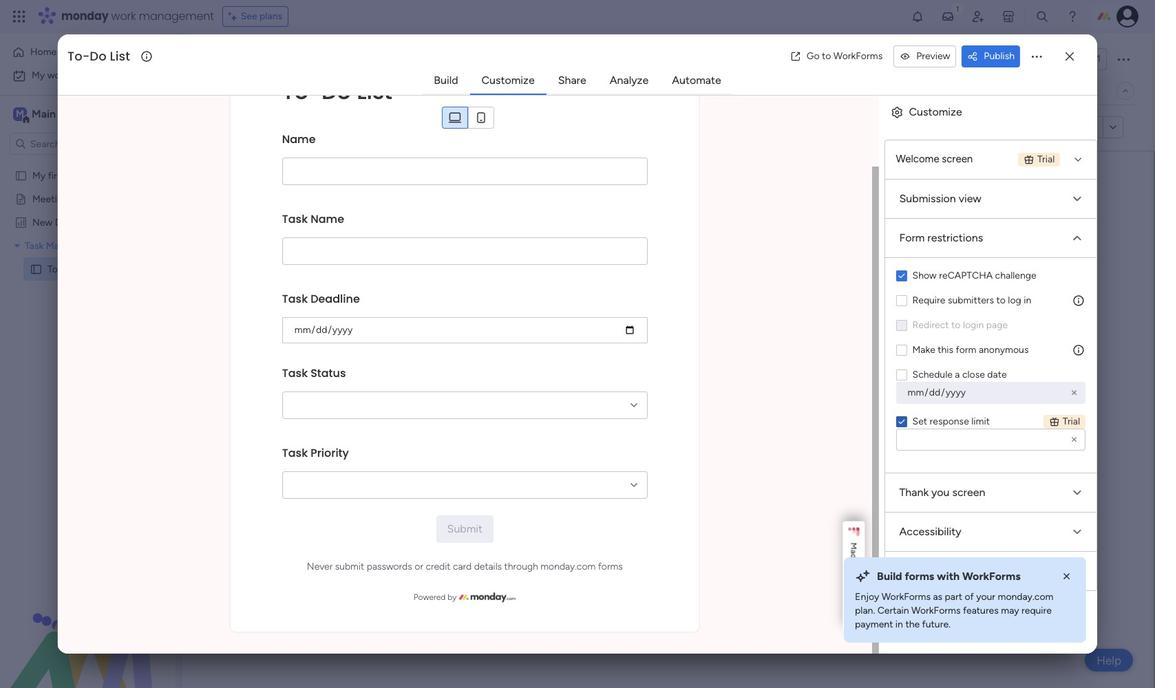 Task type: locate. For each thing, give the bounding box(es) containing it.
never
[[307, 561, 333, 573]]

with
[[937, 570, 960, 583]]

to right go
[[822, 50, 831, 62]]

1 horizontal spatial build
[[643, 318, 667, 331]]

edit form
[[214, 121, 254, 133]]

share
[[558, 74, 587, 87]]

0 vertical spatial in
[[1024, 295, 1032, 306]]

0 horizontal spatial a
[[849, 550, 859, 554]]

board
[[68, 169, 93, 181]]

welcome screen
[[896, 153, 973, 165]]

preview button
[[894, 45, 957, 67]]

part
[[945, 592, 963, 603]]

form inside dropdown button
[[900, 231, 925, 244]]

in right log
[[1024, 295, 1032, 306]]

dashboard
[[55, 216, 101, 228]]

a
[[955, 369, 960, 381], [849, 550, 859, 554]]

management
[[46, 240, 103, 251]]

1 horizontal spatial in
[[1024, 295, 1032, 306]]

build for build forms with workforms
[[877, 570, 903, 583]]

task deadline
[[282, 291, 360, 307]]

group
[[442, 107, 495, 129]]

screen right welcome
[[942, 153, 973, 165]]

1 public board image from the top
[[14, 169, 28, 182]]

task name
[[282, 211, 344, 227]]

task management system
[[25, 240, 138, 251]]

welcome
[[896, 153, 940, 165]]

build forms with workforms alert
[[844, 558, 1087, 643]]

in inside region
[[1024, 295, 1032, 306]]

to left log
[[997, 295, 1006, 306]]

monday_logo_full image
[[459, 591, 516, 605]]

require
[[913, 295, 946, 306]]

o up the m on the right of the page
[[849, 608, 859, 613]]

monday.com right through
[[541, 561, 596, 573]]

form up show
[[900, 231, 925, 244]]

home option
[[8, 41, 167, 63]]

2 horizontal spatial by
[[621, 265, 641, 288]]

build forms with workforms
[[877, 570, 1021, 583]]

automate right analyze
[[672, 74, 721, 87]]

1 vertical spatial my
[[32, 169, 46, 181]]

1 image
[[952, 1, 964, 16]]

my for my work
[[32, 70, 45, 81]]

d
[[849, 554, 859, 559]]

build left customize link
[[434, 74, 458, 87]]

work for monday
[[111, 8, 136, 24]]

3 name group from the top
[[282, 282, 648, 356]]

limit
[[972, 416, 990, 428]]

1 vertical spatial m
[[849, 543, 859, 550]]

plans
[[260, 10, 282, 22]]

name text field
[[282, 158, 648, 185]]

screen inside dropdown button
[[953, 486, 986, 499]]

0 vertical spatial r
[[849, 597, 859, 599]]

help image
[[1066, 10, 1080, 23]]

1 vertical spatial public board image
[[14, 192, 28, 205]]

anonymous
[[979, 344, 1029, 356]]

to for login
[[952, 320, 961, 331]]

None number field
[[896, 429, 1086, 451]]

build for build
[[434, 74, 458, 87]]

table
[[253, 85, 276, 96]]

0 horizontal spatial in
[[896, 619, 903, 631]]

2 vertical spatial to
[[952, 320, 961, 331]]

2 name group from the top
[[282, 202, 648, 282]]

0 vertical spatial powered
[[276, 121, 320, 134]]

build up enjoy
[[877, 570, 903, 583]]

0 horizontal spatial by
[[322, 121, 334, 134]]

tab list
[[422, 67, 733, 95]]

powered by link
[[282, 591, 648, 605]]

workforms up certain
[[882, 592, 931, 603]]

your right building
[[716, 265, 752, 288]]

0 vertical spatial work
[[111, 8, 136, 24]]

the creation log will not present the submitting user. only users from your account can appear in the creation log image
[[1072, 344, 1086, 357]]

1 vertical spatial monday.com
[[998, 592, 1054, 603]]

e
[[849, 559, 859, 564]]

future.
[[922, 619, 951, 631]]

passwords
[[367, 561, 412, 573]]

2 public board image from the top
[[14, 192, 28, 205]]

2 vertical spatial by
[[448, 593, 457, 603]]

go to workforms
[[807, 50, 883, 62]]

0 vertical spatial your
[[716, 265, 752, 288]]

as
[[933, 592, 943, 603]]

powered down the 'form' button
[[276, 121, 320, 134]]

in inside enjoy workforms as part of your monday.com plan. certain workforms features may require payment in the future.
[[896, 619, 903, 631]]

status
[[311, 366, 346, 381]]

1 horizontal spatial a
[[955, 369, 960, 381]]

1 vertical spatial main
[[32, 107, 56, 121]]

to inside button
[[822, 50, 831, 62]]

by down the 'form' button
[[322, 121, 334, 134]]

to
[[822, 50, 831, 62], [997, 295, 1006, 306], [952, 320, 961, 331]]

update feed image
[[941, 10, 955, 23]]

1 horizontal spatial powered
[[414, 593, 446, 603]]

main
[[230, 85, 251, 96], [32, 107, 56, 121]]

forms inside alert
[[905, 570, 935, 583]]

r
[[849, 597, 859, 599], [849, 613, 859, 616]]

list inside field
[[110, 48, 130, 65]]

1 vertical spatial customize
[[909, 105, 962, 118]]

form inside build form button
[[670, 318, 694, 331]]

m left main workspace
[[16, 108, 24, 120]]

your
[[716, 265, 752, 288], [977, 592, 996, 603]]

option
[[0, 163, 176, 166]]

accessibility
[[900, 525, 962, 539]]

build inside alert
[[877, 570, 903, 583]]

form button
[[286, 80, 329, 102]]

0 vertical spatial m
[[16, 108, 24, 120]]

1 horizontal spatial automate
[[1052, 85, 1095, 96]]

form inside the copy form link button
[[1060, 121, 1081, 133]]

public dashboard image
[[14, 216, 28, 229]]

task for task management system
[[25, 240, 44, 251]]

0 vertical spatial my
[[32, 70, 45, 81]]

m a d e w i t h w o r k f o r m s
[[849, 543, 859, 627]]

1 vertical spatial to
[[997, 295, 1006, 306]]

list box
[[0, 161, 176, 467]]

Search in workspace field
[[29, 136, 115, 152]]

1 vertical spatial a
[[849, 550, 859, 554]]

you
[[932, 486, 950, 499]]

publish button
[[962, 45, 1021, 67]]

k
[[849, 599, 859, 604]]

start
[[579, 265, 617, 288]]

0 vertical spatial a
[[955, 369, 960, 381]]

1 vertical spatial trial
[[1063, 416, 1081, 428]]

public board image for meeting notes
[[14, 192, 28, 205]]

0 horizontal spatial form
[[296, 85, 319, 96]]

by right the start
[[621, 265, 641, 288]]

submission
[[900, 192, 956, 205]]

a inside region
[[955, 369, 960, 381]]

building
[[646, 265, 712, 288]]

form inside edit form button
[[234, 121, 254, 133]]

workforms right go
[[834, 50, 883, 62]]

0 horizontal spatial your
[[716, 265, 752, 288]]

public board image up public dashboard icon
[[14, 192, 28, 205]]

meeting notes
[[32, 193, 97, 205]]

1 horizontal spatial form
[[900, 231, 925, 244]]

by down card
[[448, 593, 457, 603]]

restrictions
[[928, 231, 983, 244]]

customize down integrate
[[909, 105, 962, 118]]

name group
[[282, 122, 648, 202], [282, 202, 648, 282], [282, 282, 648, 356], [282, 356, 648, 436], [282, 436, 648, 516]]

powered by
[[276, 121, 334, 134], [414, 593, 457, 603]]

m inside workspace icon
[[16, 108, 24, 120]]

search everything image
[[1036, 10, 1049, 23]]

i
[[849, 572, 859, 574]]

invite / 1 button
[[1039, 48, 1107, 70]]

a for schedule
[[955, 369, 960, 381]]

thank you screen button
[[885, 474, 1097, 512]]

0 vertical spatial name
[[282, 132, 316, 147]]

publish
[[984, 50, 1015, 62]]

require
[[1022, 605, 1052, 617]]

work down home
[[47, 70, 68, 81]]

only members, viewers and guests in your account will be able to submit the form image
[[1072, 294, 1086, 308]]

home
[[30, 46, 57, 58]]

edit form button
[[209, 117, 260, 139]]

show recaptcha challenge
[[913, 270, 1037, 282]]

main right workspace icon
[[32, 107, 56, 121]]

powered by down the credit
[[414, 593, 457, 603]]

0 vertical spatial trial
[[1038, 154, 1055, 165]]

0 vertical spatial by
[[322, 121, 334, 134]]

1 name group from the top
[[282, 122, 648, 202]]

notifications image
[[911, 10, 925, 23]]

1 vertical spatial powered
[[414, 593, 446, 603]]

close image
[[1061, 570, 1074, 584]]

main workspace
[[32, 107, 113, 121]]

1 vertical spatial r
[[849, 613, 859, 616]]

region
[[885, 258, 1097, 473]]

2 horizontal spatial build
[[877, 570, 903, 583]]

my
[[32, 70, 45, 81], [32, 169, 46, 181]]

task for task deadline
[[282, 291, 308, 307]]

a inside button
[[849, 550, 859, 554]]

1 horizontal spatial customize
[[909, 105, 962, 118]]

To-Do List field
[[64, 48, 139, 65]]

1 horizontal spatial work
[[111, 8, 136, 24]]

0 vertical spatial to
[[822, 50, 831, 62]]

r up f
[[849, 597, 859, 599]]

1 vertical spatial powered by
[[414, 593, 457, 603]]

4 name group from the top
[[282, 356, 648, 436]]

0 vertical spatial form
[[296, 85, 319, 96]]

1 horizontal spatial forms
[[905, 570, 935, 583]]

my inside option
[[32, 70, 45, 81]]

monday.com up require
[[998, 592, 1054, 603]]

to-
[[209, 43, 248, 74], [67, 48, 90, 65], [282, 76, 321, 107], [48, 263, 62, 275]]

build for build form
[[643, 318, 667, 331]]

list
[[282, 43, 316, 74], [110, 48, 130, 65], [357, 76, 392, 107], [76, 263, 92, 275]]

name group containing task priority
[[282, 436, 648, 516]]

build inside button
[[643, 318, 667, 331]]

main left table
[[230, 85, 251, 96]]

integrate button
[[888, 76, 1021, 105]]

in left the
[[896, 619, 903, 631]]

to left login
[[952, 320, 961, 331]]

1 horizontal spatial m
[[849, 543, 859, 550]]

automate link
[[661, 68, 733, 93]]

share link
[[547, 68, 598, 93]]

thank
[[900, 486, 929, 499]]

0 vertical spatial build
[[434, 74, 458, 87]]

powered by down the 'form' button
[[276, 121, 334, 134]]

1 vertical spatial work
[[47, 70, 68, 81]]

build form button
[[632, 311, 705, 338]]

forms
[[598, 561, 623, 573], [905, 570, 935, 583]]

public board image left first
[[14, 169, 28, 182]]

screen right you
[[953, 486, 986, 499]]

your up features
[[977, 592, 996, 603]]

automate down invite / 1 button
[[1052, 85, 1095, 96]]

public board image for my first board
[[14, 169, 28, 182]]

form for form
[[296, 85, 319, 96]]

0 horizontal spatial to
[[822, 50, 831, 62]]

form left add view icon
[[296, 85, 319, 96]]

plan.
[[855, 605, 875, 617]]

customize link
[[471, 68, 546, 93]]

1 horizontal spatial trial
[[1063, 416, 1081, 428]]

0 horizontal spatial powered by
[[276, 121, 334, 134]]

0 horizontal spatial work
[[47, 70, 68, 81]]

new
[[32, 216, 53, 228]]

1 vertical spatial screen
[[953, 486, 986, 499]]

a up the e
[[849, 550, 859, 554]]

1 horizontal spatial main
[[230, 85, 251, 96]]

0 vertical spatial public board image
[[14, 169, 28, 182]]

m up d
[[849, 543, 859, 550]]

my down home
[[32, 70, 45, 81]]

view
[[959, 192, 982, 205]]

customize right build link at the left top of the page
[[482, 74, 535, 87]]

1 vertical spatial your
[[977, 592, 996, 603]]

m
[[16, 108, 24, 120], [849, 543, 859, 550]]

0 vertical spatial o
[[849, 592, 859, 597]]

work right monday
[[111, 8, 136, 24]]

my work link
[[8, 65, 167, 87]]

name
[[282, 132, 316, 147], [311, 211, 344, 227]]

5 name group from the top
[[282, 436, 648, 516]]

1 vertical spatial in
[[896, 619, 903, 631]]

1 vertical spatial build
[[643, 318, 667, 331]]

trial
[[1038, 154, 1055, 165], [1063, 416, 1081, 428]]

1 horizontal spatial your
[[977, 592, 996, 603]]

0 horizontal spatial powered
[[276, 121, 320, 134]]

work inside option
[[47, 70, 68, 81]]

help button
[[1085, 649, 1133, 672]]

main inside button
[[230, 85, 251, 96]]

1 vertical spatial by
[[621, 265, 641, 288]]

0 horizontal spatial m
[[16, 108, 24, 120]]

monday.com
[[541, 561, 596, 573], [998, 592, 1054, 603]]

form inside button
[[296, 85, 319, 96]]

1 horizontal spatial monday.com
[[998, 592, 1054, 603]]

2 vertical spatial build
[[877, 570, 903, 583]]

build down let's start by building your form
[[643, 318, 667, 331]]

0 horizontal spatial build
[[434, 74, 458, 87]]

1 vertical spatial o
[[849, 608, 859, 613]]

customize
[[482, 74, 535, 87], [909, 105, 962, 118]]

t
[[849, 574, 859, 577]]

0 vertical spatial main
[[230, 85, 251, 96]]

main table button
[[209, 80, 286, 102]]

r down f
[[849, 613, 859, 616]]

a left the close
[[955, 369, 960, 381]]

copy
[[1035, 121, 1058, 133]]

o up "k"
[[849, 592, 859, 597]]

2 o from the top
[[849, 608, 859, 613]]

0 vertical spatial customize
[[482, 74, 535, 87]]

main inside workspace selection element
[[32, 107, 56, 121]]

public board image
[[14, 169, 28, 182], [14, 192, 28, 205]]

powered down the credit
[[414, 593, 446, 603]]

1 horizontal spatial to
[[952, 320, 961, 331]]

or
[[415, 561, 423, 573]]

0 vertical spatial monday.com
[[541, 561, 596, 573]]

1 vertical spatial form
[[900, 231, 925, 244]]

powered inside "powered by" link
[[414, 593, 446, 603]]

0 horizontal spatial main
[[32, 107, 56, 121]]

my left first
[[32, 169, 46, 181]]

my first board
[[32, 169, 93, 181]]

m inside button
[[849, 543, 859, 550]]

0 horizontal spatial monday.com
[[541, 561, 596, 573]]



Task type: describe. For each thing, give the bounding box(es) containing it.
notes
[[70, 193, 97, 205]]

workspace
[[58, 107, 113, 121]]

see plans button
[[222, 6, 289, 27]]

form for copy form link
[[1060, 121, 1081, 133]]

submission view
[[900, 192, 982, 205]]

copy form link
[[1035, 121, 1098, 133]]

card
[[453, 561, 472, 573]]

response
[[930, 416, 969, 428]]

form inside region
[[956, 344, 977, 356]]

name group containing task deadline
[[282, 282, 648, 356]]

workforms up future.
[[912, 605, 961, 617]]

collapse board header image
[[1120, 85, 1131, 96]]

lottie animation element
[[0, 550, 176, 689]]

name group containing name
[[282, 122, 648, 202]]

deadline
[[311, 291, 360, 307]]

make
[[913, 344, 936, 356]]

monday.com inside enjoy workforms as part of your monday.com plan. certain workforms features may require payment in the future.
[[998, 592, 1054, 603]]

automate inside button
[[1052, 85, 1095, 96]]

task for task name
[[282, 211, 308, 227]]

0 vertical spatial powered by
[[276, 121, 334, 134]]

features
[[963, 605, 999, 617]]

public board image
[[30, 262, 43, 275]]

may
[[1001, 605, 1020, 617]]

tab list containing build
[[422, 67, 733, 95]]

certain
[[878, 605, 909, 617]]

m
[[849, 616, 859, 623]]

0 horizontal spatial customize
[[482, 74, 535, 87]]

challenge
[[995, 270, 1037, 282]]

1 horizontal spatial powered by
[[414, 593, 457, 603]]

first
[[48, 169, 65, 181]]

log
[[1008, 295, 1022, 306]]

make this form anonymous
[[913, 344, 1029, 356]]

thank you screen
[[900, 486, 986, 499]]

main for main workspace
[[32, 107, 56, 121]]

activity button
[[968, 48, 1034, 70]]

more actions image
[[1030, 50, 1044, 63]]

analyze link
[[599, 68, 660, 93]]

form restrictions
[[900, 231, 983, 244]]

new dashboard
[[32, 216, 101, 228]]

go to workforms button
[[785, 45, 888, 67]]

monday marketplace image
[[1002, 10, 1016, 23]]

0 horizontal spatial automate
[[672, 74, 721, 87]]

0 vertical spatial screen
[[942, 153, 973, 165]]

enjoy workforms as part of your monday.com plan. certain workforms features may require payment in the future.
[[855, 592, 1054, 631]]

invite
[[1065, 53, 1089, 65]]

add view image
[[337, 86, 343, 96]]

details
[[474, 561, 502, 573]]

workspace image
[[13, 107, 27, 122]]

Choose a date date field
[[282, 317, 648, 344]]

accessibility button
[[885, 513, 1097, 552]]

form restrictions button
[[885, 219, 1097, 258]]

f
[[849, 604, 859, 608]]

m for m a d e w i t h w o r k f o r m s
[[849, 543, 859, 550]]

go
[[807, 50, 820, 62]]

workforms inside button
[[834, 50, 883, 62]]

my work
[[32, 70, 68, 81]]

login
[[963, 320, 984, 331]]

let's start by building your form
[[541, 265, 796, 288]]

date
[[988, 369, 1007, 381]]

enjoy
[[855, 592, 880, 603]]

page
[[987, 320, 1008, 331]]

1 horizontal spatial by
[[448, 593, 457, 603]]

set response limit
[[913, 416, 990, 428]]

help
[[1097, 654, 1122, 668]]

2 r from the top
[[849, 613, 859, 616]]

activity
[[974, 53, 1007, 65]]

work for my
[[47, 70, 68, 81]]

w
[[849, 566, 859, 572]]

kendall parks image
[[1117, 6, 1139, 28]]

redirect to login page
[[913, 320, 1008, 331]]

none number field inside region
[[896, 429, 1086, 451]]

task for task priority
[[282, 446, 308, 461]]

to- inside field
[[67, 48, 90, 65]]

workspace selection element
[[13, 106, 115, 124]]

form for form restrictions
[[900, 231, 925, 244]]

through
[[504, 561, 538, 573]]

show
[[913, 270, 937, 282]]

form for build form
[[670, 318, 694, 331]]

priority
[[311, 446, 349, 461]]

main for main table
[[230, 85, 251, 96]]

trial inside region
[[1063, 416, 1081, 428]]

analyze
[[610, 74, 649, 87]]

the
[[906, 619, 920, 631]]

m a d e w i t h w o r k f o r m s button
[[843, 522, 865, 632]]

your inside enjoy workforms as part of your monday.com plan. certain workforms features may require payment in the future.
[[977, 592, 996, 603]]

automate button
[[1027, 80, 1100, 102]]

m for m
[[16, 108, 24, 120]]

a for m
[[849, 550, 859, 554]]

name group containing task name
[[282, 202, 648, 282]]

0 horizontal spatial trial
[[1038, 154, 1055, 165]]

home link
[[8, 41, 167, 63]]

task for task status
[[282, 366, 308, 381]]

require submitters to log in
[[913, 295, 1032, 306]]

form for edit form
[[234, 121, 254, 133]]

1 o from the top
[[849, 592, 859, 597]]

management
[[139, 8, 214, 24]]

1 vertical spatial name
[[311, 211, 344, 227]]

2 horizontal spatial to
[[997, 295, 1006, 306]]

h
[[849, 577, 859, 582]]

my for my first board
[[32, 169, 46, 181]]

build form
[[643, 318, 694, 331]]

do inside field
[[90, 48, 107, 65]]

submit
[[335, 561, 364, 573]]

region containing show recaptcha challenge
[[885, 258, 1097, 473]]

of
[[965, 592, 974, 603]]

1 r from the top
[[849, 597, 859, 599]]

invite members image
[[972, 10, 985, 23]]

name group containing task status
[[282, 356, 648, 436]]

to-do list inside field
[[67, 48, 130, 65]]

invite / 1
[[1065, 53, 1101, 65]]

task_name text field
[[282, 238, 648, 265]]

monday work management
[[61, 8, 214, 24]]

list box containing my first board
[[0, 161, 176, 467]]

link
[[1083, 121, 1098, 133]]

workforms up of in the bottom of the page
[[963, 570, 1021, 583]]

caret down image
[[14, 241, 20, 250]]

0 horizontal spatial forms
[[598, 561, 623, 573]]

my work option
[[8, 65, 167, 87]]

recaptcha
[[939, 270, 993, 282]]

lottie animation image
[[0, 550, 176, 689]]

submitters
[[948, 295, 994, 306]]

to for workforms
[[822, 50, 831, 62]]

payment
[[855, 619, 893, 631]]

select product image
[[12, 10, 26, 23]]

1
[[1097, 53, 1101, 65]]

main table
[[230, 85, 276, 96]]



Task type: vqa. For each thing, say whether or not it's contained in the screenshot.
first Task Name field
no



